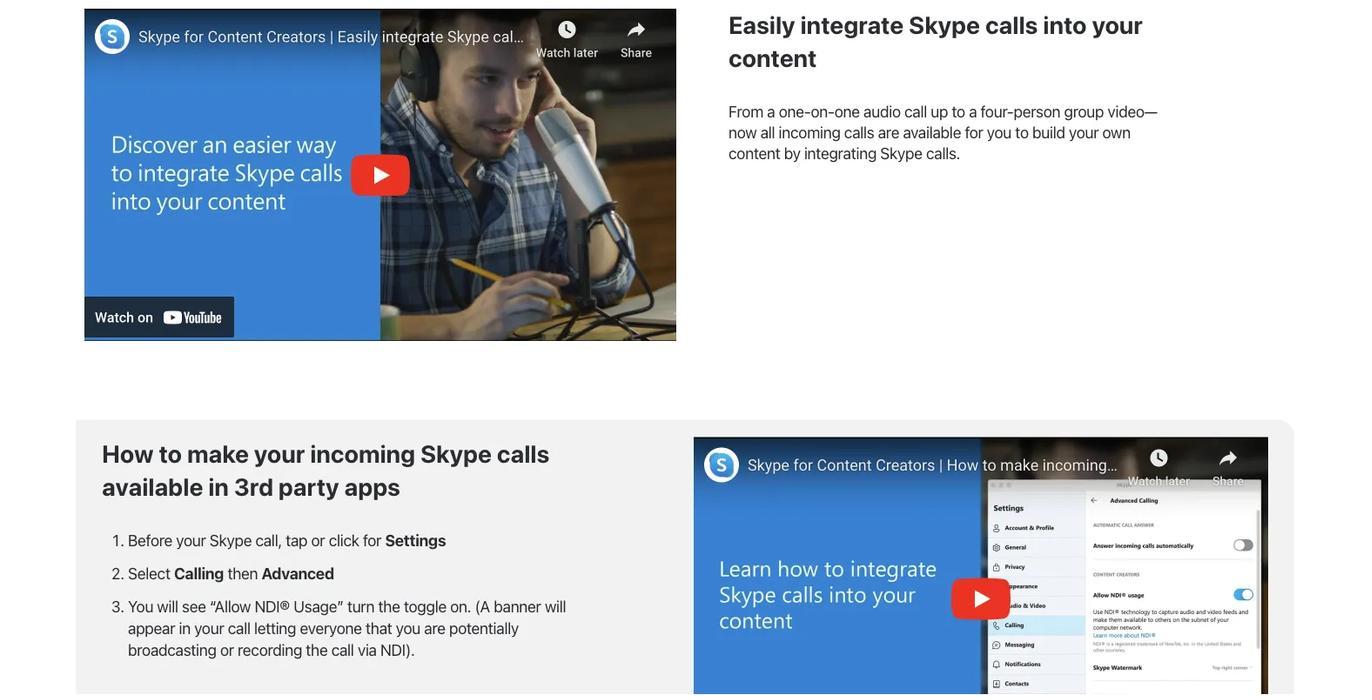 Task type: locate. For each thing, give the bounding box(es) containing it.
1 horizontal spatial for
[[965, 123, 983, 141]]

in down make
[[208, 472, 229, 501]]

1 vertical spatial calls
[[844, 123, 875, 141]]

0 horizontal spatial available
[[102, 472, 203, 501]]

your down 'see'
[[194, 619, 224, 638]]

calls.
[[926, 144, 960, 162]]

1 horizontal spatial you
[[987, 123, 1012, 141]]

you
[[987, 123, 1012, 141], [396, 619, 421, 638]]

to right how at the bottom left
[[159, 439, 182, 468]]

1 content from the top
[[729, 44, 817, 72]]

0 vertical spatial calls
[[986, 10, 1038, 39]]

0 horizontal spatial to
[[159, 439, 182, 468]]

your down group
[[1069, 123, 1099, 141]]

1 vertical spatial to
[[1015, 123, 1029, 141]]

0 horizontal spatial or
[[220, 641, 234, 660]]

1 vertical spatial available
[[102, 472, 203, 501]]

0 horizontal spatial a
[[767, 102, 775, 121]]

0 vertical spatial the
[[378, 597, 400, 616]]

0 horizontal spatial are
[[424, 619, 445, 638]]

you down four-
[[987, 123, 1012, 141]]

1 vertical spatial call
[[228, 619, 250, 638]]

0 horizontal spatial for
[[363, 531, 381, 550]]

0 vertical spatial are
[[878, 123, 900, 141]]

0 horizontal spatial calls
[[497, 439, 550, 468]]

letting
[[254, 619, 296, 638]]

1 horizontal spatial the
[[378, 597, 400, 616]]

content down now on the right of page
[[729, 144, 780, 162]]

0 vertical spatial incoming
[[779, 123, 841, 141]]

build
[[1033, 123, 1065, 141]]

into
[[1043, 10, 1087, 39]]

easily
[[729, 10, 795, 39]]

available
[[903, 123, 961, 141], [102, 472, 203, 501]]

1 vertical spatial content
[[729, 144, 780, 162]]

the up that
[[378, 597, 400, 616]]

incoming
[[779, 123, 841, 141], [310, 439, 415, 468]]

available inside 'how to make your incoming skype calls available in 3rd party apps'
[[102, 472, 203, 501]]

0 vertical spatial or
[[311, 531, 325, 550]]

1 horizontal spatial call
[[331, 641, 354, 660]]

1 horizontal spatial a
[[969, 102, 977, 121]]

incoming up apps
[[310, 439, 415, 468]]

the down the everyone
[[306, 641, 328, 660]]

"allow
[[210, 597, 251, 616]]

0 horizontal spatial the
[[306, 641, 328, 660]]

2 vertical spatial calls
[[497, 439, 550, 468]]

integrating
[[804, 144, 877, 162]]

one-
[[779, 102, 811, 121]]

1 horizontal spatial will
[[545, 597, 566, 616]]

call,
[[255, 531, 282, 550]]

or right the tap
[[311, 531, 325, 550]]

potentially
[[449, 619, 519, 638]]

or
[[311, 531, 325, 550], [220, 641, 234, 660]]

1 vertical spatial or
[[220, 641, 234, 660]]

2 horizontal spatial call
[[905, 102, 927, 121]]

party
[[279, 472, 339, 501]]

available inside "from a one-on-one audio call up to a four-person group video— now all incoming calls are available for you to build your own content by integrating skype calls."
[[903, 123, 961, 141]]

0 horizontal spatial in
[[179, 619, 191, 638]]

2 horizontal spatial to
[[1015, 123, 1029, 141]]

content inside the easily integrate skype calls into your content
[[729, 44, 817, 72]]

0 vertical spatial available
[[903, 123, 961, 141]]

1 vertical spatial incoming
[[310, 439, 415, 468]]

that
[[366, 619, 392, 638]]

video—
[[1108, 102, 1158, 121]]

integrate
[[801, 10, 904, 39]]

all
[[761, 123, 775, 141]]

1 horizontal spatial are
[[878, 123, 900, 141]]

1 horizontal spatial incoming
[[779, 123, 841, 141]]

your inside 'how to make your incoming skype calls available in 3rd party apps'
[[254, 439, 305, 468]]

are down toggle
[[424, 619, 445, 638]]

2 will from the left
[[545, 597, 566, 616]]

audio
[[864, 102, 901, 121]]

calls inside the easily integrate skype calls into your content
[[986, 10, 1038, 39]]

calling
[[174, 564, 224, 583]]

to right up
[[952, 102, 965, 121]]

call down the "allow
[[228, 619, 250, 638]]

content inside "from a one-on-one audio call up to a four-person group video— now all incoming calls are available for you to build your own content by integrating skype calls."
[[729, 144, 780, 162]]

will left 'see'
[[157, 597, 178, 616]]

available down how at the bottom left
[[102, 472, 203, 501]]

broadcasting
[[128, 641, 216, 660]]

for down four-
[[965, 123, 983, 141]]

in
[[208, 472, 229, 501], [179, 619, 191, 638]]

1 vertical spatial in
[[179, 619, 191, 638]]

2 vertical spatial to
[[159, 439, 182, 468]]

will
[[157, 597, 178, 616], [545, 597, 566, 616]]

0 horizontal spatial incoming
[[310, 439, 415, 468]]

turn
[[347, 597, 375, 616]]

0 horizontal spatial you
[[396, 619, 421, 638]]

1 vertical spatial you
[[396, 619, 421, 638]]

are down audio
[[878, 123, 900, 141]]

your
[[1092, 10, 1143, 39], [1069, 123, 1099, 141], [254, 439, 305, 468], [176, 531, 206, 550], [194, 619, 224, 638]]

own
[[1103, 123, 1131, 141]]

to down person
[[1015, 123, 1029, 141]]

the
[[378, 597, 400, 616], [306, 641, 328, 660]]

0 vertical spatial to
[[952, 102, 965, 121]]

0 vertical spatial content
[[729, 44, 817, 72]]

content down easily
[[729, 44, 817, 72]]

1 horizontal spatial to
[[952, 102, 965, 121]]

everyone
[[300, 619, 362, 638]]

available down up
[[903, 123, 961, 141]]

0 vertical spatial call
[[905, 102, 927, 121]]

by
[[784, 144, 801, 162]]

now
[[729, 123, 757, 141]]

calls inside "from a one-on-one audio call up to a four-person group video— now all incoming calls are available for you to build your own content by integrating skype calls."
[[844, 123, 875, 141]]

for right 'click'
[[363, 531, 381, 550]]

1 vertical spatial for
[[363, 531, 381, 550]]

toggle
[[404, 597, 447, 616]]

0 vertical spatial for
[[965, 123, 983, 141]]

or left recording
[[220, 641, 234, 660]]

you inside "from a one-on-one audio call up to a four-person group video— now all incoming calls are available for you to build your own content by integrating skype calls."
[[987, 123, 1012, 141]]

1 horizontal spatial calls
[[844, 123, 875, 141]]

2 horizontal spatial calls
[[986, 10, 1038, 39]]

you up 'ndi).'
[[396, 619, 421, 638]]

you inside the you will see "allow ndi® usage" turn the toggle on. (a banner will appear in your call letting everyone that you are potentially broadcasting or recording the call via ndi).
[[396, 619, 421, 638]]

skype inside "from a one-on-one audio call up to a four-person group video— now all incoming calls are available for you to build your own content by integrating skype calls."
[[881, 144, 923, 162]]

up
[[931, 102, 948, 121]]

incoming down on-
[[779, 123, 841, 141]]

recording
[[238, 641, 302, 660]]

call left up
[[905, 102, 927, 121]]

1 a from the left
[[767, 102, 775, 121]]

(a
[[475, 597, 490, 616]]

then
[[228, 564, 258, 583]]

call left the via
[[331, 641, 354, 660]]

1 horizontal spatial or
[[311, 531, 325, 550]]

in down 'see'
[[179, 619, 191, 638]]

tap
[[286, 531, 308, 550]]

are
[[878, 123, 900, 141], [424, 619, 445, 638]]

content
[[729, 44, 817, 72], [729, 144, 780, 162]]

2 content from the top
[[729, 144, 780, 162]]

select calling then advanced
[[128, 564, 334, 583]]

how to make your incoming skype calls available in 3rd party apps
[[102, 439, 550, 501]]

your up 3rd
[[254, 439, 305, 468]]

0 vertical spatial in
[[208, 472, 229, 501]]

a
[[767, 102, 775, 121], [969, 102, 977, 121]]

call inside "from a one-on-one audio call up to a four-person group video— now all incoming calls are available for you to build your own content by integrating skype calls."
[[905, 102, 927, 121]]

from
[[729, 102, 764, 121]]

a left four-
[[969, 102, 977, 121]]

calls
[[986, 10, 1038, 39], [844, 123, 875, 141], [497, 439, 550, 468]]

incoming inside "from a one-on-one audio call up to a four-person group video— now all incoming calls are available for you to build your own content by integrating skype calls."
[[779, 123, 841, 141]]

a up the all
[[767, 102, 775, 121]]

how
[[102, 439, 154, 468]]

1 vertical spatial are
[[424, 619, 445, 638]]

your up the calling
[[176, 531, 206, 550]]

select
[[128, 564, 170, 583]]

0 vertical spatial you
[[987, 123, 1012, 141]]

your right into
[[1092, 10, 1143, 39]]

to
[[952, 102, 965, 121], [1015, 123, 1029, 141], [159, 439, 182, 468]]

skype
[[909, 10, 980, 39], [881, 144, 923, 162], [421, 439, 492, 468], [210, 531, 252, 550]]

call
[[905, 102, 927, 121], [228, 619, 250, 638], [331, 641, 354, 660]]

your inside the easily integrate skype calls into your content
[[1092, 10, 1143, 39]]

1 horizontal spatial in
[[208, 472, 229, 501]]

1 horizontal spatial available
[[903, 123, 961, 141]]

will right banner
[[545, 597, 566, 616]]

0 horizontal spatial will
[[157, 597, 178, 616]]

for
[[965, 123, 983, 141], [363, 531, 381, 550]]



Task type: vqa. For each thing, say whether or not it's contained in the screenshot.
the scaring
no



Task type: describe. For each thing, give the bounding box(es) containing it.
in inside the you will see "allow ndi® usage" turn the toggle on. (a banner will appear in your call letting everyone that you are potentially broadcasting or recording the call via ndi).
[[179, 619, 191, 638]]

you will see "allow ndi® usage" turn the toggle on. (a banner will appear in your call letting everyone that you are potentially broadcasting or recording the call via ndi).
[[128, 597, 566, 660]]

or inside the you will see "allow ndi® usage" turn the toggle on. (a banner will appear in your call letting everyone that you are potentially broadcasting or recording the call via ndi).
[[220, 641, 234, 660]]

incoming inside 'how to make your incoming skype calls available in 3rd party apps'
[[310, 439, 415, 468]]

see
[[182, 597, 206, 616]]

group
[[1064, 102, 1104, 121]]

appear
[[128, 619, 175, 638]]

advanced
[[262, 564, 334, 583]]

make
[[187, 439, 249, 468]]

your inside "from a one-on-one audio call up to a four-person group video— now all incoming calls are available for you to build your own content by integrating skype calls."
[[1069, 123, 1099, 141]]

usage"
[[294, 597, 344, 616]]

1 vertical spatial the
[[306, 641, 328, 660]]

skype inside the easily integrate skype calls into your content
[[909, 10, 980, 39]]

2 a from the left
[[969, 102, 977, 121]]

are inside the you will see "allow ndi® usage" turn the toggle on. (a banner will appear in your call letting everyone that you are potentially broadcasting or recording the call via ndi).
[[424, 619, 445, 638]]

banner
[[494, 597, 541, 616]]

four-
[[981, 102, 1014, 121]]

before your skype call, tap or click for settings
[[128, 531, 446, 550]]

settings
[[385, 531, 446, 550]]

on-
[[811, 102, 835, 121]]

on.
[[450, 597, 471, 616]]

for inside "from a one-on-one audio call up to a four-person group video— now all incoming calls are available for you to build your own content by integrating skype calls."
[[965, 123, 983, 141]]

ndi).
[[380, 641, 415, 660]]

via
[[358, 641, 377, 660]]

click
[[329, 531, 359, 550]]

to inside 'how to make your incoming skype calls available in 3rd party apps'
[[159, 439, 182, 468]]

calls inside 'how to make your incoming skype calls available in 3rd party apps'
[[497, 439, 550, 468]]

are inside "from a one-on-one audio call up to a four-person group video— now all incoming calls are available for you to build your own content by integrating skype calls."
[[878, 123, 900, 141]]

before
[[128, 531, 172, 550]]

person
[[1014, 102, 1061, 121]]

0 horizontal spatial call
[[228, 619, 250, 638]]

from a one-on-one audio call up to a four-person group video— now all incoming calls are available for you to build your own content by integrating skype calls.
[[729, 102, 1158, 162]]

in inside 'how to make your incoming skype calls available in 3rd party apps'
[[208, 472, 229, 501]]

apps
[[344, 472, 400, 501]]

1 will from the left
[[157, 597, 178, 616]]

skype inside 'how to make your incoming skype calls available in 3rd party apps'
[[421, 439, 492, 468]]

you
[[128, 597, 153, 616]]

easily integrate skype calls into your content
[[729, 10, 1143, 72]]

your inside the you will see "allow ndi® usage" turn the toggle on. (a banner will appear in your call letting everyone that you are potentially broadcasting or recording the call via ndi).
[[194, 619, 224, 638]]

one
[[835, 102, 860, 121]]

2 vertical spatial call
[[331, 641, 354, 660]]

ndi®
[[255, 597, 290, 616]]

3rd
[[234, 472, 273, 501]]



